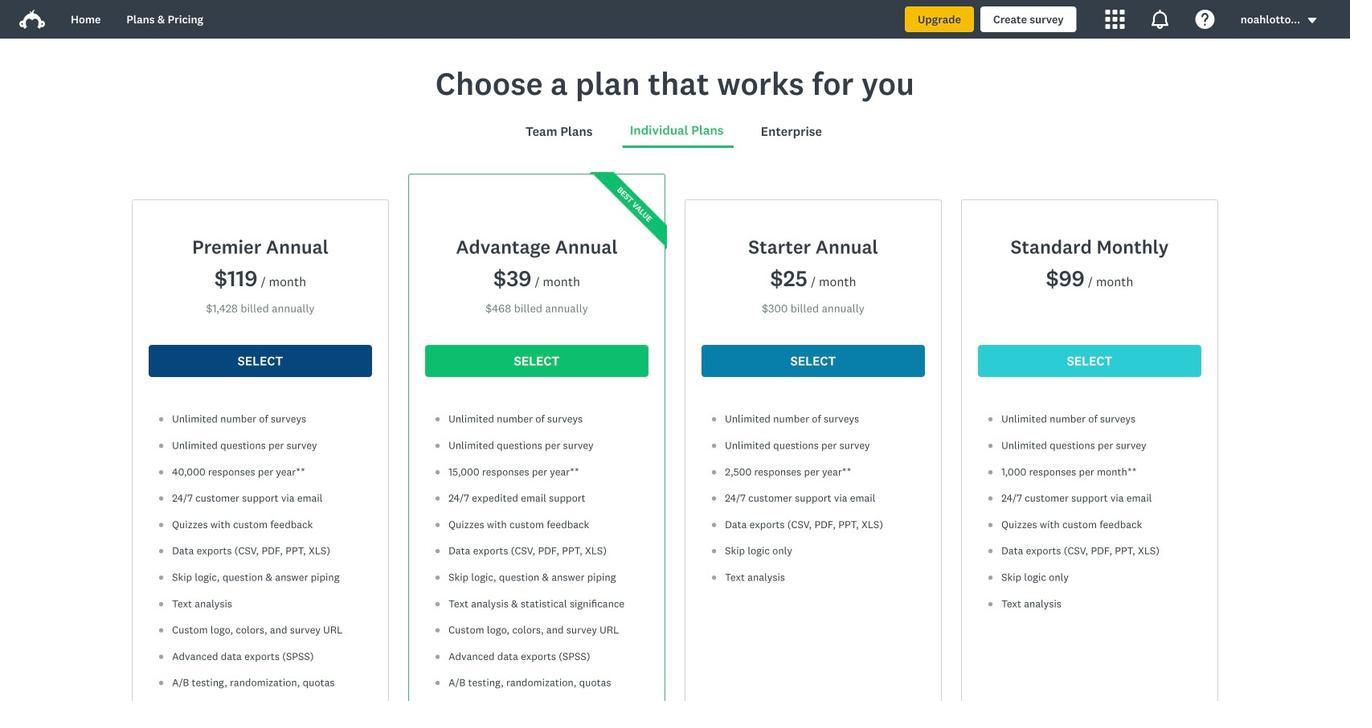 Task type: vqa. For each thing, say whether or not it's contained in the screenshot.
Notification Center Icon
yes



Task type: describe. For each thing, give the bounding box(es) containing it.
notification center icon image
[[1151, 10, 1171, 29]]

2 brand logo image from the top
[[19, 10, 45, 29]]



Task type: locate. For each thing, give the bounding box(es) containing it.
products icon image
[[1106, 10, 1126, 29], [1106, 10, 1126, 29]]

brand logo image
[[19, 6, 45, 32], [19, 10, 45, 29]]

help icon image
[[1196, 10, 1216, 29]]

1 brand logo image from the top
[[19, 6, 45, 32]]

dropdown arrow icon image
[[1308, 15, 1319, 26], [1309, 18, 1317, 23]]



